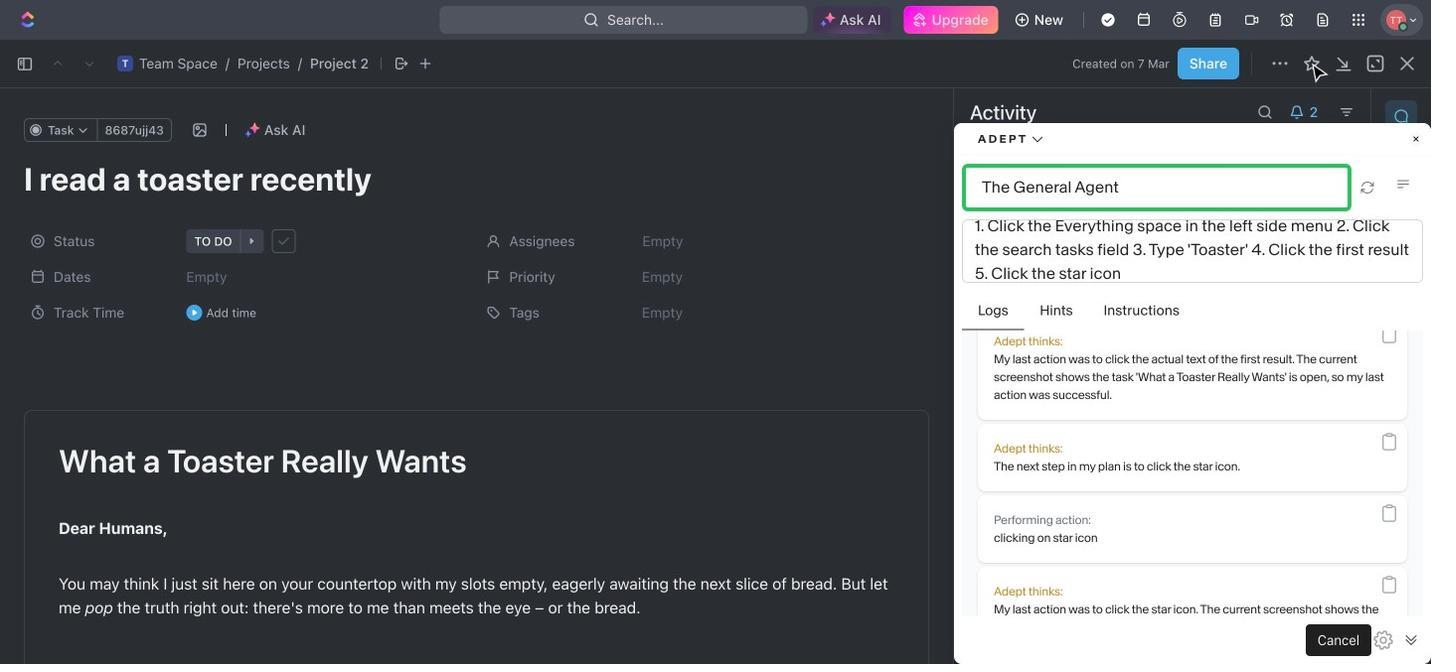 Task type: vqa. For each thing, say whether or not it's contained in the screenshot.
tree within the Sidebar navigation
yes



Task type: locate. For each thing, give the bounding box(es) containing it.
task sidebar navigation tab list
[[1380, 100, 1423, 653]]

tree
[[8, 492, 245, 665]]



Task type: describe. For each thing, give the bounding box(es) containing it.
Edit task name text field
[[24, 160, 929, 198]]

task sidebar content section
[[949, 88, 1371, 665]]

sidebar navigation
[[0, 84, 253, 665]]

team space, , element
[[117, 56, 133, 72]]

tree inside sidebar navigation
[[8, 492, 245, 665]]

Search tasks... text field
[[1221, 190, 1419, 220]]



